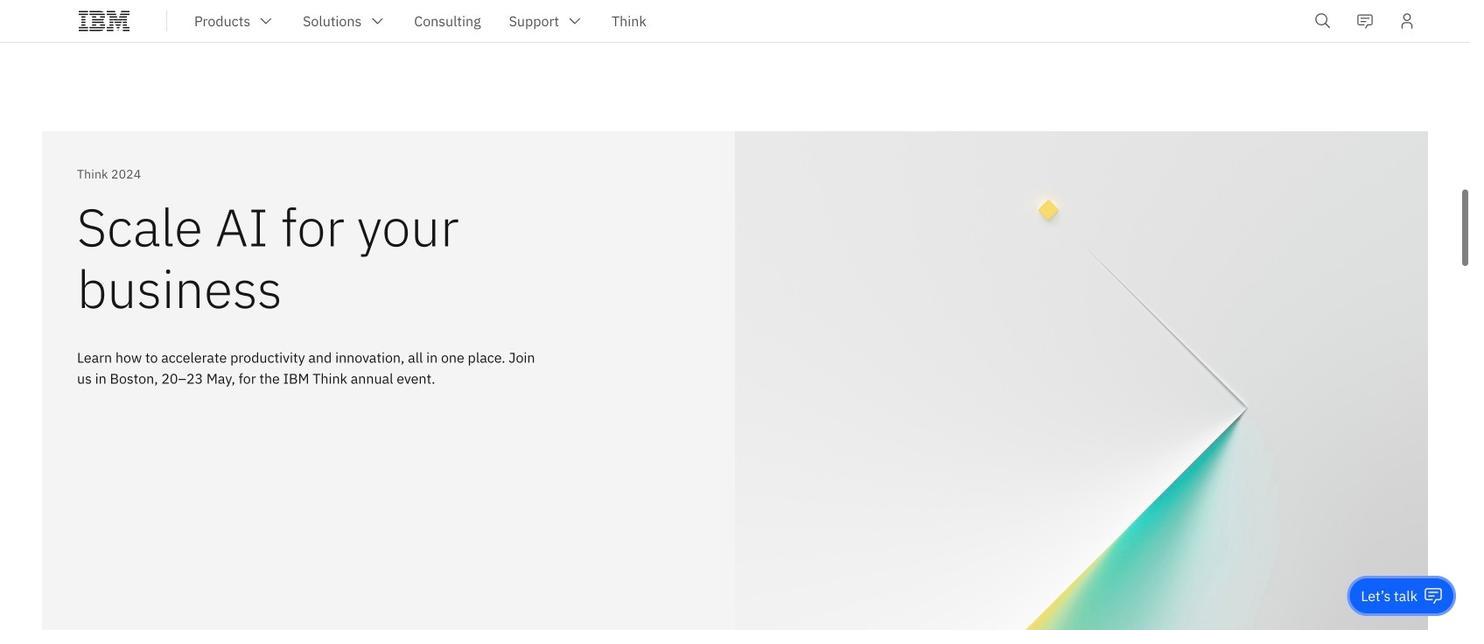 Task type: vqa. For each thing, say whether or not it's contained in the screenshot.
Let's talk element at the right of the page
yes



Task type: locate. For each thing, give the bounding box(es) containing it.
let's talk element
[[1361, 586, 1418, 606]]



